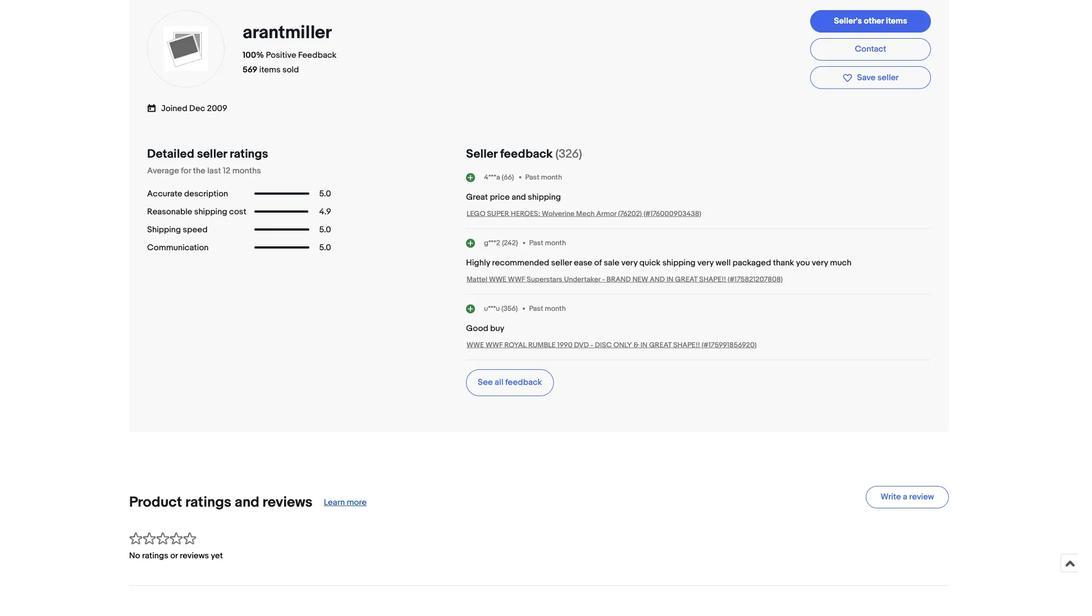 Task type: locate. For each thing, give the bounding box(es) containing it.
mech
[[576, 210, 595, 218]]

month for ease
[[545, 239, 566, 248]]

in right &
[[641, 341, 648, 350]]

past month down wolverine
[[529, 239, 566, 248]]

past up recommended
[[529, 239, 543, 248]]

reviews
[[263, 494, 313, 512], [180, 551, 209, 562]]

of
[[594, 258, 602, 268]]

wwe
[[489, 275, 507, 284], [467, 341, 484, 350]]

and for price
[[512, 192, 526, 202]]

for
[[181, 166, 191, 176]]

product ratings and reviews
[[129, 494, 313, 512]]

wwf down the 'buy'
[[486, 341, 503, 350]]

1 vertical spatial past month
[[529, 239, 566, 248]]

0 vertical spatial month
[[541, 173, 562, 182]]

well
[[716, 258, 731, 268]]

ratings for or
[[142, 551, 168, 562]]

1 vertical spatial wwe
[[467, 341, 484, 350]]

0 vertical spatial in
[[667, 275, 674, 284]]

5.0 for speed
[[319, 225, 331, 235]]

in
[[667, 275, 674, 284], [641, 341, 648, 350]]

lego super heroes: wolverine mech armor (76202) (#176000903438) link
[[467, 210, 701, 218]]

packaged
[[733, 258, 771, 268]]

1 vertical spatial ratings
[[185, 494, 231, 512]]

see all feedback link
[[466, 370, 554, 397]]

past right (66)
[[525, 173, 540, 182]]

thank
[[773, 258, 794, 268]]

wwe wwf royal rumble 1990 dvd - disc only & in great shape!! (#175991856920)
[[467, 341, 757, 350]]

1 horizontal spatial reviews
[[263, 494, 313, 512]]

average
[[147, 166, 179, 176]]

superstars
[[527, 275, 563, 284]]

(356)
[[502, 305, 518, 313]]

2 vertical spatial 5.0
[[319, 243, 331, 253]]

0 vertical spatial past month
[[525, 173, 562, 182]]

seller for detailed
[[197, 147, 227, 161]]

ratings right product
[[185, 494, 231, 512]]

feedback
[[500, 147, 553, 161], [505, 378, 542, 388]]

0 vertical spatial wwe
[[489, 275, 507, 284]]

(#175991856920)
[[702, 341, 757, 350]]

shipping up and on the right of page
[[663, 258, 696, 268]]

write a review
[[881, 492, 934, 503]]

recommended
[[492, 258, 549, 268]]

1 horizontal spatial items
[[886, 16, 908, 27]]

(326)
[[556, 147, 582, 161]]

seller
[[878, 73, 899, 83], [197, 147, 227, 161], [551, 258, 572, 268]]

1 horizontal spatial very
[[698, 258, 714, 268]]

0 vertical spatial 5.0
[[319, 189, 331, 199]]

shape!!
[[699, 275, 726, 284], [673, 341, 700, 350]]

contact
[[855, 44, 887, 55]]

1 5.0 from the top
[[319, 189, 331, 199]]

rumble
[[528, 341, 556, 350]]

dec
[[189, 104, 205, 114]]

0 horizontal spatial very
[[621, 258, 638, 268]]

accurate description
[[147, 189, 228, 199]]

very up mattel wwe wwf superstars undertaker - brand new and in great shape!! (#175821207808)
[[621, 258, 638, 268]]

1 horizontal spatial wwe
[[489, 275, 507, 284]]

very left well on the top right of page
[[698, 258, 714, 268]]

2 vertical spatial past
[[529, 305, 543, 313]]

very
[[621, 258, 638, 268], [698, 258, 714, 268], [812, 258, 828, 268]]

great
[[675, 275, 698, 284], [649, 341, 672, 350]]

1 vertical spatial seller
[[197, 147, 227, 161]]

1 vertical spatial month
[[545, 239, 566, 248]]

you
[[796, 258, 810, 268]]

past month for seller
[[529, 239, 566, 248]]

seller right save
[[878, 73, 899, 83]]

1 horizontal spatial in
[[667, 275, 674, 284]]

wwf down recommended
[[508, 275, 525, 284]]

0 horizontal spatial seller
[[197, 147, 227, 161]]

feedback right all
[[505, 378, 542, 388]]

arantmiller image
[[163, 27, 208, 72]]

in right and on the right of page
[[667, 275, 674, 284]]

0 vertical spatial ratings
[[230, 147, 268, 161]]

reviews for and
[[263, 494, 313, 512]]

only
[[614, 341, 632, 350]]

0 horizontal spatial in
[[641, 341, 648, 350]]

1 vertical spatial shipping
[[194, 207, 227, 217]]

month down wolverine
[[545, 239, 566, 248]]

past month down superstars
[[529, 305, 566, 313]]

items inside the seller's other items link
[[886, 16, 908, 27]]

reviews for or
[[180, 551, 209, 562]]

1 horizontal spatial -
[[602, 275, 605, 284]]

reviews left learn
[[263, 494, 313, 512]]

2 very from the left
[[698, 258, 714, 268]]

1990
[[557, 341, 573, 350]]

the
[[193, 166, 205, 176]]

very right you
[[812, 258, 828, 268]]

shipping
[[528, 192, 561, 202], [194, 207, 227, 217], [663, 258, 696, 268]]

0 vertical spatial great
[[675, 275, 698, 284]]

new
[[633, 275, 648, 284]]

items right other
[[886, 16, 908, 27]]

contact link
[[810, 39, 931, 61]]

seller left ease
[[551, 258, 572, 268]]

super
[[487, 210, 509, 218]]

no ratings or reviews yet
[[129, 551, 223, 562]]

positive
[[266, 50, 296, 61]]

1 vertical spatial past
[[529, 239, 543, 248]]

ratings
[[230, 147, 268, 161], [185, 494, 231, 512], [142, 551, 168, 562]]

1 vertical spatial reviews
[[180, 551, 209, 562]]

feedback up (66)
[[500, 147, 553, 161]]

0 vertical spatial past
[[525, 173, 540, 182]]

shape!! left the (#175991856920) on the right
[[673, 341, 700, 350]]

good
[[466, 324, 488, 334]]

0 horizontal spatial wwe
[[467, 341, 484, 350]]

1 horizontal spatial wwf
[[508, 275, 525, 284]]

shipping down description on the left of the page
[[194, 207, 227, 217]]

past
[[525, 173, 540, 182], [529, 239, 543, 248], [529, 305, 543, 313]]

joined dec 2009
[[161, 104, 227, 114]]

1 horizontal spatial seller
[[551, 258, 572, 268]]

0 vertical spatial -
[[602, 275, 605, 284]]

detailed
[[147, 147, 194, 161]]

armor
[[596, 210, 617, 218]]

2 horizontal spatial seller
[[878, 73, 899, 83]]

1 horizontal spatial and
[[512, 192, 526, 202]]

2 vertical spatial shipping
[[663, 258, 696, 268]]

month down superstars
[[545, 305, 566, 313]]

0 vertical spatial items
[[886, 16, 908, 27]]

0 horizontal spatial reviews
[[180, 551, 209, 562]]

0 vertical spatial reviews
[[263, 494, 313, 512]]

2009
[[207, 104, 227, 114]]

5.0
[[319, 189, 331, 199], [319, 225, 331, 235], [319, 243, 331, 253]]

seller's other items link
[[810, 11, 931, 33]]

2 vertical spatial seller
[[551, 258, 572, 268]]

2 vertical spatial ratings
[[142, 551, 168, 562]]

0 vertical spatial and
[[512, 192, 526, 202]]

shape!! down well on the top right of page
[[699, 275, 726, 284]]

2 horizontal spatial very
[[812, 258, 828, 268]]

arantmiller link
[[243, 22, 335, 44]]

and
[[512, 192, 526, 202], [235, 494, 259, 512]]

average for the last 12 months
[[147, 166, 261, 176]]

1 horizontal spatial shipping
[[528, 192, 561, 202]]

1 vertical spatial items
[[259, 65, 281, 75]]

(76202)
[[618, 210, 642, 218]]

reviews right or
[[180, 551, 209, 562]]

shipping up wolverine
[[528, 192, 561, 202]]

- right dvd
[[591, 341, 593, 350]]

0 horizontal spatial items
[[259, 65, 281, 75]]

wwe right mattel
[[489, 275, 507, 284]]

product
[[129, 494, 182, 512]]

seller inside button
[[878, 73, 899, 83]]

0 horizontal spatial -
[[591, 341, 593, 350]]

0 horizontal spatial wwf
[[486, 341, 503, 350]]

save
[[857, 73, 876, 83]]

learn
[[324, 498, 345, 508]]

past right (356)
[[529, 305, 543, 313]]

items down positive
[[259, 65, 281, 75]]

seller feedback (326)
[[466, 147, 582, 161]]

feedback
[[298, 50, 337, 61]]

ratings up months
[[230, 147, 268, 161]]

great right &
[[649, 341, 672, 350]]

month down (326)
[[541, 173, 562, 182]]

ratings left or
[[142, 551, 168, 562]]

past month down seller feedback (326)
[[525, 173, 562, 182]]

0 vertical spatial seller
[[878, 73, 899, 83]]

1 vertical spatial and
[[235, 494, 259, 512]]

great
[[466, 192, 488, 202]]

0 horizontal spatial and
[[235, 494, 259, 512]]

2 5.0 from the top
[[319, 225, 331, 235]]

u***u (356)
[[484, 305, 518, 313]]

1 vertical spatial 5.0
[[319, 225, 331, 235]]

mattel wwe wwf superstars undertaker - brand new and in great shape!! (#175821207808) link
[[467, 275, 783, 284]]

0 vertical spatial shipping
[[528, 192, 561, 202]]

month
[[541, 173, 562, 182], [545, 239, 566, 248], [545, 305, 566, 313]]

wwe down good
[[467, 341, 484, 350]]

wwe wwf royal rumble 1990 dvd - disc only & in great shape!! (#175991856920) link
[[467, 341, 757, 350]]

great right and on the right of page
[[675, 275, 698, 284]]

-
[[602, 275, 605, 284], [591, 341, 593, 350]]

1 vertical spatial great
[[649, 341, 672, 350]]

- left brand
[[602, 275, 605, 284]]

0 vertical spatial feedback
[[500, 147, 553, 161]]

seller up last
[[197, 147, 227, 161]]



Task type: describe. For each thing, give the bounding box(es) containing it.
1 vertical spatial shape!!
[[673, 341, 700, 350]]

4***a (66)
[[484, 173, 514, 182]]

detailed seller ratings
[[147, 147, 268, 161]]

joined
[[161, 104, 187, 114]]

2 horizontal spatial shipping
[[663, 258, 696, 268]]

disc
[[595, 341, 612, 350]]

undertaker
[[564, 275, 601, 284]]

yet
[[211, 551, 223, 562]]

write a review link
[[866, 487, 949, 509]]

see all feedback
[[478, 378, 542, 388]]

mattel
[[467, 275, 488, 284]]

no
[[129, 551, 140, 562]]

3 very from the left
[[812, 258, 828, 268]]

2 vertical spatial month
[[545, 305, 566, 313]]

or
[[170, 551, 178, 562]]

0 vertical spatial shape!!
[[699, 275, 726, 284]]

other
[[864, 16, 884, 27]]

text__icon wrapper image
[[147, 103, 161, 113]]

1 vertical spatial feedback
[[505, 378, 542, 388]]

seller
[[466, 147, 498, 161]]

0 vertical spatial wwf
[[508, 275, 525, 284]]

1 vertical spatial in
[[641, 341, 648, 350]]

shipping
[[147, 225, 181, 235]]

100%
[[243, 50, 264, 61]]

(242)
[[502, 239, 518, 248]]

accurate
[[147, 189, 182, 199]]

price
[[490, 192, 510, 202]]

lego
[[467, 210, 486, 218]]

4.9
[[319, 207, 331, 217]]

more
[[347, 498, 367, 508]]

buy
[[490, 324, 505, 334]]

save seller
[[857, 73, 899, 83]]

royal
[[504, 341, 527, 350]]

u***u
[[484, 305, 500, 313]]

past for seller
[[529, 239, 543, 248]]

sale
[[604, 258, 620, 268]]

1 vertical spatial -
[[591, 341, 593, 350]]

save seller button
[[810, 67, 931, 89]]

write
[[881, 492, 901, 503]]

brand
[[607, 275, 631, 284]]

g***2
[[484, 239, 500, 248]]

all
[[495, 378, 504, 388]]

ease
[[574, 258, 593, 268]]

2 vertical spatial past month
[[529, 305, 566, 313]]

(66)
[[502, 173, 514, 182]]

shipping speed
[[147, 225, 208, 235]]

5.0 for description
[[319, 189, 331, 199]]

reasonable shipping cost
[[147, 207, 246, 217]]

seller for save
[[878, 73, 899, 83]]

items inside 100% positive feedback 569 items sold
[[259, 65, 281, 75]]

4***a
[[484, 173, 500, 182]]

(#175821207808)
[[728, 275, 783, 284]]

seller's other items
[[834, 16, 908, 27]]

month for shipping
[[541, 173, 562, 182]]

lego super heroes: wolverine mech armor (76202) (#176000903438)
[[467, 210, 701, 218]]

&
[[634, 341, 639, 350]]

see
[[478, 378, 493, 388]]

highly
[[466, 258, 490, 268]]

past month for and
[[525, 173, 562, 182]]

g***2 (242)
[[484, 239, 518, 248]]

3 5.0 from the top
[[319, 243, 331, 253]]

learn more link
[[324, 498, 367, 508]]

and
[[650, 275, 665, 284]]

reasonable
[[147, 207, 192, 217]]

heroes:
[[511, 210, 540, 218]]

dvd
[[574, 341, 589, 350]]

seller's
[[834, 16, 862, 27]]

(#176000903438)
[[644, 210, 701, 218]]

0 horizontal spatial great
[[649, 341, 672, 350]]

1 vertical spatial wwf
[[486, 341, 503, 350]]

1 very from the left
[[621, 258, 638, 268]]

0 horizontal spatial shipping
[[194, 207, 227, 217]]

arantmiller
[[243, 22, 331, 44]]

last
[[207, 166, 221, 176]]

wolverine
[[542, 210, 575, 218]]

highly recommended seller ease of sale very quick shipping very well packaged thank you very much
[[466, 258, 852, 268]]

and for ratings
[[235, 494, 259, 512]]

mattel wwe wwf superstars undertaker - brand new and in great shape!! (#175821207808)
[[467, 275, 783, 284]]

sold
[[283, 65, 299, 75]]

past for and
[[525, 173, 540, 182]]

cost
[[229, 207, 246, 217]]

great price and shipping
[[466, 192, 561, 202]]

a
[[903, 492, 908, 503]]

quick
[[640, 258, 661, 268]]

speed
[[183, 225, 208, 235]]

communication
[[147, 243, 209, 253]]

review
[[909, 492, 934, 503]]

1 horizontal spatial great
[[675, 275, 698, 284]]

ratings for and
[[185, 494, 231, 512]]

learn more
[[324, 498, 367, 508]]

100% positive feedback 569 items sold
[[243, 50, 337, 75]]



Task type: vqa. For each thing, say whether or not it's contained in the screenshot.
Similar sponsored items
no



